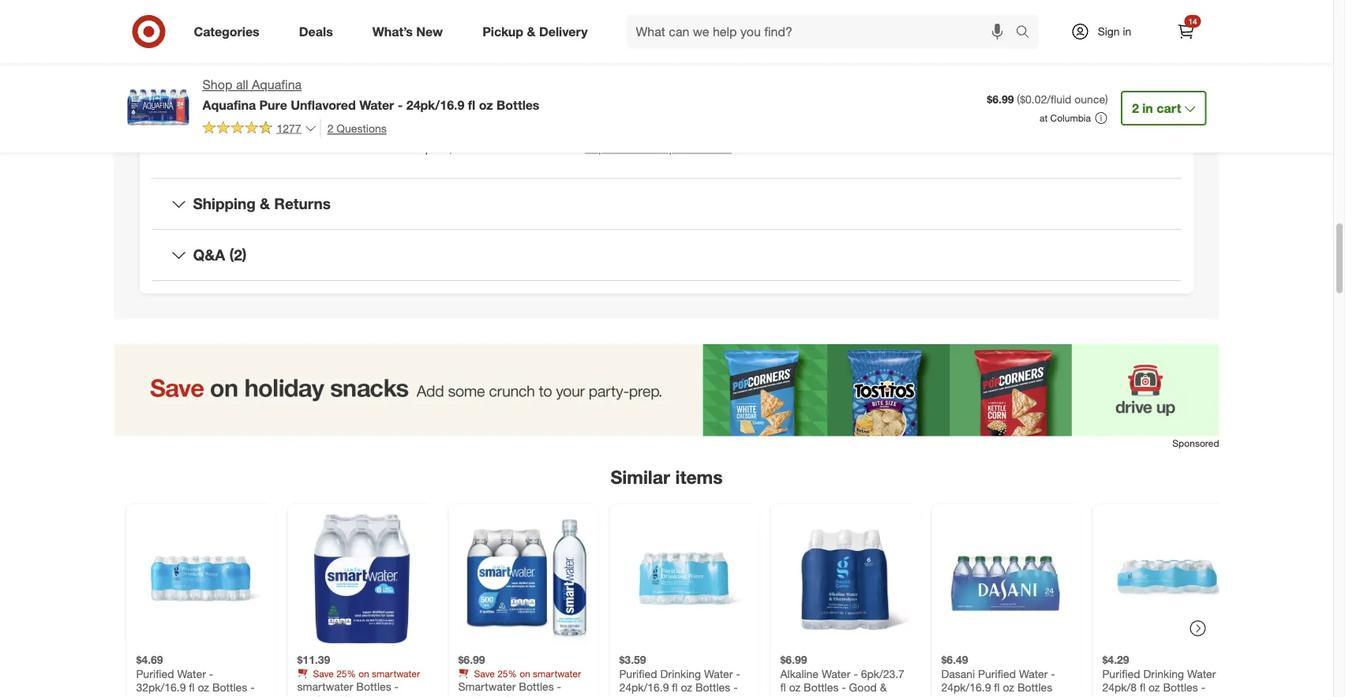 Task type: vqa. For each thing, say whether or not it's contained in the screenshot.
THE THE for Black
no



Task type: locate. For each thing, give the bounding box(es) containing it.
purified inside $4.29 purified drinking water - 24pk/8 fl oz bottles - good & gather™
[[1103, 667, 1141, 681]]

)
[[1106, 92, 1109, 106]]

1 horizontal spatial save
[[474, 668, 495, 679]]

save down the $11.39
[[313, 668, 334, 679]]

accurate inside grocery disclaimer : content on this site is for reference purposes only.  target does not represent or warrant that the nutrition, ingredient, allergen and other product information on our web or mobile sites are accurate or complete, since this information comes from the product manufacturers.  on occasion, manufacturers may improve or change their product formulas and update their labels.  we recommend that you do not rely solely on the information presented on our web or mobile sites and that you review the product's label or contact the manufacturer directly if you have specific product concerns or questions.  if you have specific healthcare concerns or questions about the products displayed, please contact your licensed healthcare professional for advice or answers.  any additional pictures are suggested servings only.
[[1118, 43, 1161, 57]]

save for $11.39
[[313, 668, 334, 679]]

25% up 6pk/33.8 on the bottom left of page
[[337, 668, 356, 679]]

1 horizontal spatial mobile
[[1037, 43, 1071, 57]]

0 vertical spatial 2
[[1132, 100, 1139, 116]]

1 vertical spatial sites
[[557, 75, 580, 88]]

contact down 'change'
[[792, 75, 829, 88]]

& inside $4.69 purified water - 32pk/16.9 fl oz bottles - good & gather™
[[167, 694, 174, 697]]

$6.49 dasani purified water - 24pk/16.9 fl oz bottles
[[942, 653, 1056, 694]]

this down is
[[287, 59, 305, 73]]

0 horizontal spatial if
[[193, 141, 199, 155]]

the right from on the left top
[[429, 59, 445, 73]]

2 healthcare from the left
[[809, 90, 861, 104]]

fl inside $6.49 dasani purified water - 24pk/16.9 fl oz bottles
[[995, 681, 1000, 694]]

1 vertical spatial and
[[941, 59, 960, 73]]

1 their from the left
[[828, 59, 850, 73]]

for down the directly
[[927, 90, 940, 104]]

good down $4.69 at the left bottom of the page
[[136, 694, 164, 697]]

only. right servings
[[312, 106, 334, 120]]

accurate down questions in the top of the page
[[345, 141, 388, 155]]

sites down the on
[[557, 75, 580, 88]]

you down "rely"
[[256, 90, 274, 104]]

good inside $3.59 purified drinking water - 24pk/16.9 fl oz bottles - good & gather™
[[620, 694, 647, 697]]

1 vertical spatial 2
[[327, 121, 334, 135]]

1 horizontal spatial sites
[[1074, 43, 1097, 57]]

product
[[863, 43, 902, 57], [448, 59, 486, 73], [853, 59, 892, 73], [1057, 75, 1095, 88], [670, 141, 708, 155]]

$0.02
[[1020, 92, 1047, 106]]

smartwater for smartwater bottles - 6pk/33.8 fl oz
[[372, 668, 420, 679]]

if left item
[[193, 141, 199, 155]]

save 25% on smartwater up 6pk/16.9
[[474, 668, 581, 679]]

for right is
[[304, 43, 317, 57]]

0 vertical spatial about
[[513, 90, 542, 104]]

rely
[[249, 75, 267, 88]]

smartwater inside smartwater bottles - 6pk/33.8 fl oz
[[297, 679, 353, 693]]

bottles inside $4.29 purified drinking water - 24pk/8 fl oz bottles - good & gather™
[[1164, 681, 1199, 694]]

0 horizontal spatial web
[[482, 75, 505, 88]]

unflavored
[[291, 97, 356, 112]]

1 vertical spatial aquafina
[[203, 97, 256, 112]]

1 horizontal spatial are
[[1100, 43, 1115, 57]]

0 horizontal spatial in
[[1123, 24, 1132, 38]]

their
[[828, 59, 850, 73], [1001, 59, 1023, 73]]

(
[[1018, 92, 1020, 106]]

complete, left "we"
[[404, 141, 453, 155]]

that up pictures
[[1142, 59, 1161, 73]]

smartwater bottles - 6pk/33.8 fl oz
[[297, 679, 399, 697]]

24pk/16.9 inside $6.49 dasani purified water - 24pk/16.9 fl oz bottles
[[942, 681, 992, 694]]

6pk/23.7
[[861, 667, 905, 681]]

1 vertical spatial information
[[308, 59, 364, 73]]

purified inside $4.69 purified water - 32pk/16.9 fl oz bottles - good & gather™
[[136, 667, 174, 681]]

our up questions
[[463, 75, 479, 88]]

0 horizontal spatial 25%
[[337, 668, 356, 679]]

search button
[[1009, 14, 1047, 52]]

1 horizontal spatial concerns
[[1098, 75, 1144, 88]]

0 horizontal spatial that
[[605, 75, 624, 88]]

0 vertical spatial this
[[251, 43, 269, 57]]

in inside 'sign in' link
[[1123, 24, 1132, 38]]

1 vertical spatial that
[[1142, 59, 1161, 73]]

this down disclaimer
[[251, 43, 269, 57]]

1 vertical spatial concerns
[[400, 90, 446, 104]]

the up the manufacturers
[[650, 43, 666, 57]]

0 horizontal spatial save
[[313, 668, 334, 679]]

the left products at the top of page
[[545, 90, 561, 104]]

24pk/16.9 inside $3.59 purified drinking water - 24pk/16.9 fl oz bottles - good & gather™
[[620, 681, 669, 694]]

good down $4.29 at the right bottom of page
[[1103, 694, 1131, 697]]

about left it.
[[542, 141, 570, 155]]

information down reference
[[308, 59, 364, 73]]

1 horizontal spatial 2
[[1132, 100, 1139, 116]]

4 purified from the left
[[1103, 667, 1141, 681]]

may
[[709, 59, 730, 73]]

accurate down sign in
[[1118, 43, 1161, 57]]

purified inside $3.59 purified drinking water - 24pk/16.9 fl oz bottles - good & gather™
[[620, 667, 657, 681]]

0 horizontal spatial complete,
[[206, 59, 255, 73]]

shipping & returns button
[[152, 179, 1182, 229]]

0 horizontal spatial their
[[828, 59, 850, 73]]

oz inside smartwater bottles - 6pk/16.9 fl oz
[[514, 693, 525, 697]]

gather™ inside $4.29 purified drinking water - 24pk/8 fl oz bottles - good & gather™
[[1144, 694, 1184, 697]]

warrant
[[588, 43, 625, 57]]

1 horizontal spatial if
[[247, 90, 253, 104]]

purified for $4.69
[[136, 667, 174, 681]]

q&a
[[193, 246, 225, 264]]

0 vertical spatial that
[[628, 43, 647, 57]]

0 horizontal spatial our
[[463, 75, 479, 88]]

you up displayed,
[[627, 75, 645, 88]]

0 horizontal spatial only.
[[312, 106, 334, 120]]

1 horizontal spatial not
[[506, 43, 522, 57]]

specific up servings
[[303, 90, 342, 104]]

1 gather™ from the left
[[177, 694, 218, 697]]

- inside shop all aquafina aquafina pure unflavored water - 24pk/16.9 fl oz bottles
[[398, 97, 403, 112]]

1 horizontal spatial save 25% on smartwater
[[474, 668, 581, 679]]

fl inside smartwater bottles - 6pk/16.9 fl oz
[[505, 693, 511, 697]]

complete, up do
[[206, 59, 255, 73]]

sites
[[1074, 43, 1097, 57], [557, 75, 580, 88]]

2 for 2 in cart
[[1132, 100, 1139, 116]]

sites up we
[[1074, 43, 1097, 57]]

$4.69 purified water - 32pk/16.9 fl oz bottles - good & gather™
[[136, 653, 255, 697]]

1 horizontal spatial smartwater
[[372, 668, 420, 679]]

1 horizontal spatial have
[[989, 75, 1012, 88]]

we
[[1060, 59, 1076, 73]]

drinking inside $4.29 purified drinking water - 24pk/8 fl oz bottles - good & gather™
[[1144, 667, 1185, 681]]

good right alkaline
[[849, 681, 877, 694]]

1 horizontal spatial and
[[813, 43, 831, 57]]

that down occasion, in the left of the page
[[605, 75, 624, 88]]

1 horizontal spatial their
[[1001, 59, 1023, 73]]

on
[[567, 59, 581, 73]]

save 25% on smartwater
[[313, 668, 420, 679], [474, 668, 581, 679]]

manufacturers
[[635, 59, 706, 73]]

only.
[[420, 43, 442, 57], [312, 106, 334, 120]]

aquafina down shop
[[203, 97, 256, 112]]

product's
[[702, 75, 749, 88]]

and up products at the top of page
[[583, 75, 602, 88]]

complete,
[[206, 59, 255, 73], [404, 141, 453, 155]]

save 25% on smartwater up 6pk/33.8 on the bottom left of page
[[313, 668, 420, 679]]

manufacturers.
[[490, 59, 564, 73]]

sign in link
[[1058, 14, 1157, 49]]

and up if
[[941, 59, 960, 73]]

25%
[[337, 668, 356, 679], [498, 668, 517, 679]]

1 horizontal spatial this
[[287, 59, 305, 73]]

0 horizontal spatial 2
[[327, 121, 334, 135]]

if down "rely"
[[247, 90, 253, 104]]

0 vertical spatial have
[[989, 75, 1012, 88]]

2 horizontal spatial smartwater
[[533, 668, 581, 679]]

25% for smartwater
[[337, 668, 356, 679]]

1 horizontal spatial 24pk/16.9
[[620, 681, 669, 694]]

1 drinking from the left
[[661, 667, 701, 681]]

gather™ inside $3.59 purified drinking water - 24pk/16.9 fl oz bottles - good & gather™
[[661, 694, 701, 697]]

ounce
[[1075, 92, 1106, 106]]

1 purified from the left
[[136, 667, 174, 681]]

save 25% on smartwater for smartwater
[[474, 668, 581, 679]]

4 gather™ from the left
[[1144, 694, 1184, 697]]

fl inside $3.59 purified drinking water - 24pk/16.9 fl oz bottles - good & gather™
[[672, 681, 678, 694]]

2 drinking from the left
[[1144, 667, 1185, 681]]

or down content at left top
[[193, 59, 203, 73]]

are up the recommend in the top of the page
[[1100, 43, 1115, 57]]

all
[[236, 77, 248, 92]]

2 horizontal spatial that
[[1142, 59, 1161, 73]]

24pk/16.9 inside shop all aquafina aquafina pure unflavored water - 24pk/16.9 fl oz bottles
[[407, 97, 465, 112]]

the
[[650, 43, 666, 57], [429, 59, 445, 73], [317, 75, 332, 88], [683, 75, 699, 88], [832, 75, 848, 88], [545, 90, 561, 104], [202, 141, 218, 155]]

are
[[1100, 43, 1115, 57], [193, 106, 209, 120]]

on
[[236, 43, 248, 57], [964, 43, 977, 57], [301, 75, 314, 88], [448, 75, 460, 88], [359, 668, 369, 679], [520, 668, 531, 679]]

smartwater
[[372, 668, 420, 679], [533, 668, 581, 679], [297, 679, 353, 693]]

good inside $4.69 purified water - 32pk/16.9 fl oz bottles - good & gather™
[[136, 694, 164, 697]]

categories
[[194, 24, 260, 39]]

disclaimer
[[239, 27, 295, 41]]

0 horizontal spatial this
[[251, 43, 269, 57]]

$3.59
[[620, 653, 647, 667]]

2 purified from the left
[[620, 667, 657, 681]]

0 vertical spatial aquafina
[[252, 77, 302, 92]]

licensed
[[765, 90, 806, 104]]

3 gather™ from the left
[[781, 694, 821, 697]]

$6.99
[[988, 92, 1014, 106], [458, 653, 485, 667], [781, 653, 808, 667]]

about down manufacturers.
[[513, 90, 542, 104]]

0 horizontal spatial $6.99
[[458, 653, 485, 667]]

only. down new
[[420, 43, 442, 57]]

fl inside $4.29 purified drinking water - 24pk/8 fl oz bottles - good & gather™
[[1140, 681, 1146, 694]]

:
[[295, 27, 298, 41]]

or down manufacturers.
[[508, 75, 518, 88]]

alkaline water - 6pk/23.7 fl oz bottles - good & gather™ image
[[781, 514, 910, 644]]

smartwater bottles - 6pk/16.9 fl oz image
[[458, 514, 588, 644]]

drinking right the 24pk/8
[[1144, 667, 1185, 681]]

water inside $6.49 dasani purified water - 24pk/16.9 fl oz bottles
[[1020, 667, 1048, 681]]

not right do
[[230, 75, 246, 88]]

directly
[[920, 75, 956, 88]]

&
[[527, 24, 536, 39], [260, 195, 270, 213], [880, 681, 887, 694], [167, 694, 174, 697], [651, 694, 657, 697], [1134, 694, 1141, 697]]

0 horizontal spatial healthcare
[[345, 90, 397, 104]]

2 up aren't
[[327, 121, 334, 135]]

their down other
[[828, 59, 850, 73]]

information up formulas
[[905, 43, 961, 57]]

0 vertical spatial mobile
[[1037, 43, 1071, 57]]

in left 'cart'
[[1143, 100, 1154, 116]]

content
[[193, 43, 233, 57]]

purified water - 32pk/16.9 fl oz bottles - good & gather™ image
[[136, 514, 266, 644]]

want
[[473, 141, 497, 155]]

0 horizontal spatial accurate
[[345, 141, 388, 155]]

or up the on
[[575, 43, 585, 57]]

good inside $4.29 purified drinking water - 24pk/8 fl oz bottles - good & gather™
[[1103, 694, 1131, 697]]

2 25% from the left
[[498, 668, 517, 679]]

you
[[193, 75, 211, 88], [627, 75, 645, 88], [968, 75, 986, 88], [256, 90, 274, 104]]

about
[[513, 90, 542, 104], [542, 141, 570, 155]]

24pk/16.9 down $6.49
[[942, 681, 992, 694]]

water inside $4.29 purified drinking water - 24pk/8 fl oz bottles - good & gather™
[[1188, 667, 1217, 681]]

specific down labels.
[[1015, 75, 1053, 88]]

2 vertical spatial that
[[605, 75, 624, 88]]

0 horizontal spatial and
[[583, 75, 602, 88]]

24pk/16.9
[[407, 97, 465, 112], [620, 681, 669, 694], [942, 681, 992, 694]]

purified
[[136, 667, 174, 681], [620, 667, 657, 681], [979, 667, 1016, 681], [1103, 667, 1141, 681]]

purified for $4.29
[[1103, 667, 1141, 681]]

0 horizontal spatial have
[[277, 90, 300, 104]]

0 horizontal spatial specific
[[303, 90, 342, 104]]

know
[[513, 141, 539, 155]]

or up pictures
[[1147, 75, 1158, 88]]

fl
[[468, 97, 476, 112], [189, 681, 195, 694], [672, 681, 678, 694], [781, 681, 786, 694], [995, 681, 1000, 694], [1140, 681, 1146, 694], [344, 693, 350, 697], [505, 693, 511, 697]]

healthcare up questions in the top of the page
[[345, 90, 397, 104]]

1 vertical spatial not
[[230, 75, 246, 88]]

healthcare down 'change'
[[809, 90, 861, 104]]

water inside shop all aquafina aquafina pure unflavored water - 24pk/16.9 fl oz bottles
[[360, 97, 394, 112]]

1 vertical spatial if
[[193, 141, 199, 155]]

0 horizontal spatial are
[[193, 106, 209, 120]]

1 save from the left
[[313, 668, 334, 679]]

contact down the product's
[[700, 90, 737, 104]]

if the item details above aren't accurate or complete, we want to know about it. report incorrect product info.
[[193, 141, 732, 155]]

1 horizontal spatial web
[[999, 43, 1021, 57]]

mobile up labels.
[[1037, 43, 1071, 57]]

0 horizontal spatial sites
[[557, 75, 580, 88]]

for
[[304, 43, 317, 57], [927, 90, 940, 104]]

good
[[849, 681, 877, 694], [136, 694, 164, 697], [620, 694, 647, 697], [1103, 694, 1131, 697]]

-
[[398, 97, 403, 112], [209, 667, 213, 681], [736, 667, 741, 681], [854, 667, 858, 681], [1051, 667, 1056, 681], [1220, 667, 1224, 681], [395, 679, 399, 693], [557, 679, 562, 693], [250, 681, 255, 694], [734, 681, 738, 694], [842, 681, 846, 694], [1202, 681, 1206, 694]]

additional
[[1060, 90, 1108, 104]]

save up 6pk/16.9
[[474, 668, 495, 679]]

1 horizontal spatial healthcare
[[809, 90, 861, 104]]

24pk/16.9 down presented
[[407, 97, 465, 112]]

24pk/16.9 down $3.59 on the left bottom
[[620, 681, 669, 694]]

your
[[740, 90, 761, 104]]

2 save 25% on smartwater from the left
[[474, 668, 581, 679]]

shipping
[[193, 195, 256, 213]]

have up the answers. in the right top of the page
[[989, 75, 1012, 88]]

about inside grocery disclaimer : content on this site is for reference purposes only.  target does not represent or warrant that the nutrition, ingredient, allergen and other product information on our web or mobile sites are accurate or complete, since this information comes from the product manufacturers.  on occasion, manufacturers may improve or change their product formulas and update their labels.  we recommend that you do not rely solely on the information presented on our web or mobile sites and that you review the product's label or contact the manufacturer directly if you have specific product concerns or questions.  if you have specific healthcare concerns or questions about the products displayed, please contact your licensed healthcare professional for advice or answers.  any additional pictures are suggested servings only.
[[513, 90, 542, 104]]

shop
[[203, 77, 233, 92]]

if
[[247, 90, 253, 104], [193, 141, 199, 155]]

have
[[989, 75, 1012, 88], [277, 90, 300, 104]]

or down search
[[1024, 43, 1034, 57]]

14
[[1189, 16, 1198, 26]]

2 gather™ from the left
[[661, 694, 701, 697]]

mobile down manufacturers.
[[521, 75, 554, 88]]

1 horizontal spatial in
[[1143, 100, 1154, 116]]

good inside the $6.99 alkaline water - 6pk/23.7 fl oz bottles - good & gather™
[[849, 681, 877, 694]]

dasani
[[942, 667, 975, 681]]

bottles inside shop all aquafina aquafina pure unflavored water - 24pk/16.9 fl oz bottles
[[497, 97, 540, 112]]

2 horizontal spatial 24pk/16.9
[[942, 681, 992, 694]]

at
[[1040, 112, 1048, 124]]

or down allergen
[[776, 59, 786, 73]]

bottles
[[497, 97, 540, 112], [356, 679, 391, 693], [519, 679, 554, 693], [212, 681, 247, 694], [696, 681, 731, 694], [804, 681, 839, 694], [1018, 681, 1053, 694], [1164, 681, 1199, 694]]

0 horizontal spatial save 25% on smartwater
[[313, 668, 420, 679]]

2 save from the left
[[474, 668, 495, 679]]

details
[[246, 141, 278, 155]]

web down search
[[999, 43, 1021, 57]]

1 save 25% on smartwater from the left
[[313, 668, 420, 679]]

good down $3.59 on the left bottom
[[620, 694, 647, 697]]

suggested
[[212, 106, 264, 120]]

in right sign
[[1123, 24, 1132, 38]]

have up servings
[[277, 90, 300, 104]]

information
[[905, 43, 961, 57], [308, 59, 364, 73], [335, 75, 391, 88]]

2 right ')'
[[1132, 100, 1139, 116]]

their left labels.
[[1001, 59, 1023, 73]]

2 in cart for aquafina pure unflavored water - 24pk/16.9 fl oz bottles element
[[1132, 100, 1182, 116]]

2
[[1132, 100, 1139, 116], [327, 121, 334, 135]]

concerns down presented
[[400, 90, 446, 104]]

are down questions.
[[193, 106, 209, 120]]

similar items region
[[114, 344, 1242, 697]]

or
[[575, 43, 585, 57], [1024, 43, 1034, 57], [193, 59, 203, 73], [776, 59, 786, 73], [508, 75, 518, 88], [779, 75, 789, 88], [1147, 75, 1158, 88], [449, 90, 459, 104], [979, 90, 989, 104], [391, 141, 401, 155]]

oz inside $4.29 purified drinking water - 24pk/8 fl oz bottles - good & gather™
[[1149, 681, 1161, 694]]

it.
[[574, 141, 582, 155]]

to
[[500, 141, 509, 155]]

gather™
[[177, 694, 218, 697], [661, 694, 701, 697], [781, 694, 821, 697], [1144, 694, 1184, 697]]

that right the warrant
[[628, 43, 647, 57]]

0 vertical spatial if
[[247, 90, 253, 104]]

not up manufacturers.
[[506, 43, 522, 57]]

and up 'change'
[[813, 43, 831, 57]]

1 vertical spatial have
[[277, 90, 300, 104]]

2 horizontal spatial $6.99
[[988, 92, 1014, 106]]

answers.
[[992, 90, 1035, 104]]

the left item
[[202, 141, 218, 155]]

1 vertical spatial only.
[[312, 106, 334, 120]]

0 horizontal spatial mobile
[[521, 75, 554, 88]]

purified drinking water - 24pk/8 fl oz bottles - good & gather™ image
[[1103, 514, 1232, 644]]

change
[[789, 59, 825, 73]]

drinking inside $3.59 purified drinking water - 24pk/16.9 fl oz bottles - good & gather™
[[661, 667, 701, 681]]

since
[[258, 59, 284, 73]]

1 horizontal spatial accurate
[[1118, 43, 1161, 57]]

target
[[445, 43, 475, 57]]

0 horizontal spatial concerns
[[400, 90, 446, 104]]

our up update
[[980, 43, 996, 57]]

0 vertical spatial sites
[[1074, 43, 1097, 57]]

0 vertical spatial specific
[[1015, 75, 1053, 88]]

24pk/16.9 for $3.59 purified drinking water - 24pk/16.9 fl oz bottles - good & gather™
[[620, 681, 669, 694]]

0 vertical spatial in
[[1123, 24, 1132, 38]]

aquafina down since
[[252, 77, 302, 92]]

0 horizontal spatial smartwater
[[297, 679, 353, 693]]

1 horizontal spatial for
[[927, 90, 940, 104]]

1 horizontal spatial 25%
[[498, 668, 517, 679]]

1 vertical spatial in
[[1143, 100, 1154, 116]]

concerns up pictures
[[1098, 75, 1144, 88]]

drinking right $3.59 on the left bottom
[[661, 667, 701, 681]]

25% up 6pk/16.9
[[498, 668, 517, 679]]

1 horizontal spatial that
[[628, 43, 647, 57]]

1 vertical spatial mobile
[[521, 75, 554, 88]]

1 horizontal spatial specific
[[1015, 75, 1053, 88]]

solely
[[270, 75, 298, 88]]

1 horizontal spatial only.
[[420, 43, 442, 57]]

1 25% from the left
[[337, 668, 356, 679]]

2 for 2 questions
[[327, 121, 334, 135]]

web up questions
[[482, 75, 505, 88]]

1 vertical spatial complete,
[[404, 141, 453, 155]]

0 vertical spatial for
[[304, 43, 317, 57]]

1 horizontal spatial contact
[[792, 75, 829, 88]]

0 horizontal spatial contact
[[700, 90, 737, 104]]

3 purified from the left
[[979, 667, 1016, 681]]

$6.99 inside the $6.99 alkaline water - 6pk/23.7 fl oz bottles - good & gather™
[[781, 653, 808, 667]]

fl inside the $6.99 alkaline water - 6pk/23.7 fl oz bottles - good & gather™
[[781, 681, 786, 694]]

information down comes
[[335, 75, 391, 88]]

the down other
[[832, 75, 848, 88]]

purified for $3.59
[[620, 667, 657, 681]]

specific
[[1015, 75, 1053, 88], [303, 90, 342, 104]]



Task type: describe. For each thing, give the bounding box(es) containing it.
oz inside $4.69 purified water - 32pk/16.9 fl oz bottles - good & gather™
[[198, 681, 209, 694]]

labels.
[[1026, 59, 1057, 73]]

save 25% on smartwater for smartwater
[[313, 668, 420, 679]]

pickup & delivery link
[[469, 14, 608, 49]]

0 vertical spatial concerns
[[1098, 75, 1144, 88]]

shipping & returns
[[193, 195, 331, 213]]

item
[[221, 141, 243, 155]]

0 vertical spatial are
[[1100, 43, 1115, 57]]

$6.99 for $6.99 alkaline water - 6pk/23.7 fl oz bottles - good & gather™
[[781, 653, 808, 667]]

q&a (2) button
[[152, 230, 1182, 280]]

oz inside shop all aquafina aquafina pure unflavored water - 24pk/16.9 fl oz bottles
[[479, 97, 493, 112]]

bottles inside $3.59 purified drinking water - 24pk/16.9 fl oz bottles - good & gather™
[[696, 681, 731, 694]]

from
[[403, 59, 426, 73]]

other
[[835, 43, 860, 57]]

sponsored
[[1173, 437, 1220, 449]]

0 vertical spatial not
[[506, 43, 522, 57]]

$6.99 ( $0.02 /fluid ounce )
[[988, 92, 1109, 106]]

items
[[676, 466, 723, 488]]

& inside the $6.99 alkaline water - 6pk/23.7 fl oz bottles - good & gather™
[[880, 681, 887, 694]]

$3.59 purified drinking water - 24pk/16.9 fl oz bottles - good & gather™
[[620, 653, 741, 697]]

we
[[456, 141, 470, 155]]

represent
[[525, 43, 572, 57]]

products
[[564, 90, 608, 104]]

2 vertical spatial and
[[583, 75, 602, 88]]

improve
[[733, 59, 772, 73]]

what's
[[373, 24, 413, 39]]

& inside $3.59 purified drinking water - 24pk/16.9 fl oz bottles - good & gather™
[[651, 694, 657, 697]]

displayed,
[[611, 90, 661, 104]]

pure
[[260, 97, 287, 112]]

alkaline
[[781, 667, 819, 681]]

$11.39
[[297, 653, 330, 667]]

if inside grocery disclaimer : content on this site is for reference purposes only.  target does not represent or warrant that the nutrition, ingredient, allergen and other product information on our web or mobile sites are accurate or complete, since this information comes from the product manufacturers.  on occasion, manufacturers may improve or change their product formulas and update their labels.  we recommend that you do not rely solely on the information presented on our web or mobile sites and that you review the product's label or contact the manufacturer directly if you have specific product concerns or questions.  if you have specific healthcare concerns or questions about the products displayed, please contact your licensed healthcare professional for advice or answers.  any additional pictures are suggested servings only.
[[247, 90, 253, 104]]

if
[[959, 75, 965, 88]]

$4.29
[[1103, 653, 1130, 667]]

similar items
[[611, 466, 723, 488]]

oz inside smartwater bottles - 6pk/33.8 fl oz
[[353, 693, 364, 697]]

0 vertical spatial only.
[[420, 43, 442, 57]]

dasani purified water - 24pk/16.9 fl oz bottles image
[[942, 514, 1071, 644]]

1277
[[277, 121, 301, 135]]

above
[[281, 141, 311, 155]]

6pk/16.9
[[458, 693, 502, 697]]

the up please
[[683, 75, 699, 88]]

oz inside $3.59 purified drinking water - 24pk/16.9 fl oz bottles - good & gather™
[[681, 681, 693, 694]]

you right if
[[968, 75, 986, 88]]

2 questions link
[[320, 119, 387, 137]]

similar
[[611, 466, 671, 488]]

save for $6.99
[[474, 668, 495, 679]]

columbia
[[1051, 112, 1091, 124]]

- inside $6.49 dasani purified water - 24pk/16.9 fl oz bottles
[[1051, 667, 1056, 681]]

bottles inside $4.69 purified water - 32pk/16.9 fl oz bottles - good & gather™
[[212, 681, 247, 694]]

recommend
[[1079, 59, 1139, 73]]

in for sign
[[1123, 24, 1132, 38]]

bottles inside the $6.99 alkaline water - 6pk/23.7 fl oz bottles - good & gather™
[[804, 681, 839, 694]]

pictures
[[1112, 90, 1151, 104]]

- inside smartwater bottles - 6pk/33.8 fl oz
[[395, 679, 399, 693]]

& inside $4.29 purified drinking water - 24pk/8 fl oz bottles - good & gather™
[[1134, 694, 1141, 697]]

bottles inside smartwater bottles - 6pk/33.8 fl oz
[[356, 679, 391, 693]]

14 link
[[1169, 14, 1204, 49]]

25% for smartwater
[[498, 668, 517, 679]]

advertisement region
[[114, 344, 1220, 437]]

questions
[[462, 90, 510, 104]]

questions
[[337, 121, 387, 135]]

0 vertical spatial information
[[905, 43, 961, 57]]

the up unflavored
[[317, 75, 332, 88]]

purified inside $6.49 dasani purified water - 24pk/16.9 fl oz bottles
[[979, 667, 1016, 681]]

or down shop all aquafina aquafina pure unflavored water - 24pk/16.9 fl oz bottles
[[391, 141, 401, 155]]

drinking for 24pk/8
[[1144, 667, 1185, 681]]

purified drinking water - 24pk/16.9 fl oz bottles - good & gather™ image
[[620, 514, 749, 644]]

0 vertical spatial contact
[[792, 75, 829, 88]]

deals
[[299, 24, 333, 39]]

grocery disclaimer : content on this site is for reference purposes only.  target does not represent or warrant that the nutrition, ingredient, allergen and other product information on our web or mobile sites are accurate or complete, since this information comes from the product manufacturers.  on occasion, manufacturers may improve or change their product formulas and update their labels.  we recommend that you do not rely solely on the information presented on our web or mobile sites and that you review the product's label or contact the manufacturer directly if you have specific product concerns or questions.  if you have specific healthcare concerns or questions about the products displayed, please contact your licensed healthcare professional for advice or answers.  any additional pictures are suggested servings only.
[[193, 27, 1161, 120]]

- inside smartwater bottles - 6pk/16.9 fl oz
[[557, 679, 562, 693]]

you left do
[[193, 75, 211, 88]]

image of aquafina pure unflavored water - 24pk/16.9 fl oz bottles image
[[127, 76, 190, 139]]

$6.99 for $6.99 ( $0.02 /fluid ounce )
[[988, 92, 1014, 106]]

what's new link
[[359, 14, 463, 49]]

what's new
[[373, 24, 443, 39]]

manufacturer
[[851, 75, 917, 88]]

$6.99 for $6.99
[[458, 653, 485, 667]]

2 their from the left
[[1001, 59, 1023, 73]]

servings
[[267, 106, 309, 120]]

or up licensed on the right
[[779, 75, 789, 88]]

pickup
[[483, 24, 524, 39]]

0 vertical spatial and
[[813, 43, 831, 57]]

ingredient,
[[715, 43, 767, 57]]

sign in
[[1098, 24, 1132, 38]]

2 vertical spatial information
[[335, 75, 391, 88]]

$6.99 alkaline water - 6pk/23.7 fl oz bottles - good & gather™
[[781, 653, 905, 697]]

is
[[293, 43, 301, 57]]

categories link
[[180, 14, 279, 49]]

oz inside the $6.99 alkaline water - 6pk/23.7 fl oz bottles - good & gather™
[[789, 681, 801, 694]]

drinking for 24pk/16.9
[[661, 667, 701, 681]]

water inside $4.69 purified water - 32pk/16.9 fl oz bottles - good & gather™
[[177, 667, 206, 681]]

or right "advice"
[[979, 90, 989, 104]]

0 vertical spatial web
[[999, 43, 1021, 57]]

complete, inside grocery disclaimer : content on this site is for reference purposes only.  target does not represent or warrant that the nutrition, ingredient, allergen and other product information on our web or mobile sites are accurate or complete, since this information comes from the product manufacturers.  on occasion, manufacturers may improve or change their product formulas and update their labels.  we recommend that you do not rely solely on the information presented on our web or mobile sites and that you review the product's label or contact the manufacturer directly if you have specific product concerns or questions.  if you have specific healthcare concerns or questions about the products displayed, please contact your licensed healthcare professional for advice or answers.  any additional pictures are suggested servings only.
[[206, 59, 255, 73]]

info.
[[711, 141, 732, 155]]

fl inside $4.69 purified water - 32pk/16.9 fl oz bottles - good & gather™
[[189, 681, 195, 694]]

fl inside shop all aquafina aquafina pure unflavored water - 24pk/16.9 fl oz bottles
[[468, 97, 476, 112]]

shop all aquafina aquafina pure unflavored water - 24pk/16.9 fl oz bottles
[[203, 77, 540, 112]]

1 vertical spatial web
[[482, 75, 505, 88]]

6pk/33.8
[[297, 693, 341, 697]]

reference
[[320, 43, 367, 57]]

1 horizontal spatial our
[[980, 43, 996, 57]]

0 horizontal spatial not
[[230, 75, 246, 88]]

site
[[272, 43, 290, 57]]

/fluid
[[1047, 92, 1072, 106]]

water inside the $6.99 alkaline water - 6pk/23.7 fl oz bottles - good & gather™
[[822, 667, 851, 681]]

1 vertical spatial are
[[193, 106, 209, 120]]

comes
[[367, 59, 400, 73]]

questions.
[[193, 90, 244, 104]]

32pk/16.9
[[136, 681, 186, 694]]

advice
[[943, 90, 976, 104]]

in for 2
[[1143, 100, 1154, 116]]

1 vertical spatial accurate
[[345, 141, 388, 155]]

grocery
[[193, 27, 236, 41]]

oz inside $6.49 dasani purified water - 24pk/16.9 fl oz bottles
[[1003, 681, 1015, 694]]

returns
[[274, 195, 331, 213]]

occasion,
[[584, 59, 631, 73]]

smartwater
[[458, 679, 516, 693]]

aren't
[[314, 141, 342, 155]]

24pk/16.9 for $6.49 dasani purified water - 24pk/16.9 fl oz bottles
[[942, 681, 992, 694]]

1 horizontal spatial complete,
[[404, 141, 453, 155]]

smartwater for smartwater bottles - 6pk/16.9 fl oz
[[533, 668, 581, 679]]

any
[[1038, 90, 1057, 104]]

$4.29 purified drinking water - 24pk/8 fl oz bottles - good & gather™
[[1103, 653, 1224, 697]]

2 in cart
[[1132, 100, 1182, 116]]

0 horizontal spatial for
[[304, 43, 317, 57]]

1 vertical spatial contact
[[700, 90, 737, 104]]

gather™ inside $4.69 purified water - 32pk/16.9 fl oz bottles - good & gather™
[[177, 694, 218, 697]]

& inside dropdown button
[[260, 195, 270, 213]]

1 vertical spatial our
[[463, 75, 479, 88]]

delivery
[[539, 24, 588, 39]]

$4.69
[[136, 653, 163, 667]]

formulas
[[895, 59, 938, 73]]

fl inside smartwater bottles - 6pk/33.8 fl oz
[[344, 693, 350, 697]]

1 vertical spatial for
[[927, 90, 940, 104]]

report
[[585, 141, 620, 155]]

bottles inside smartwater bottles - 6pk/16.9 fl oz
[[519, 679, 554, 693]]

1 vertical spatial about
[[542, 141, 570, 155]]

smartwater bottles - 6pk/16.9 fl oz
[[458, 679, 562, 697]]

presented
[[394, 75, 445, 88]]

1 vertical spatial this
[[287, 59, 305, 73]]

gather™ inside the $6.99 alkaline water - 6pk/23.7 fl oz bottles - good & gather™
[[781, 694, 821, 697]]

(2)
[[230, 246, 247, 264]]

incorrect
[[623, 141, 667, 155]]

water inside $3.59 purified drinking water - 24pk/16.9 fl oz bottles - good & gather™
[[704, 667, 733, 681]]

bottles inside $6.49 dasani purified water - 24pk/16.9 fl oz bottles
[[1018, 681, 1053, 694]]

or left questions
[[449, 90, 459, 104]]

1 healthcare from the left
[[345, 90, 397, 104]]

smartwater bottles - 6pk/33.8 fl oz image
[[297, 514, 427, 644]]

What can we help you find? suggestions appear below search field
[[627, 14, 1020, 49]]



